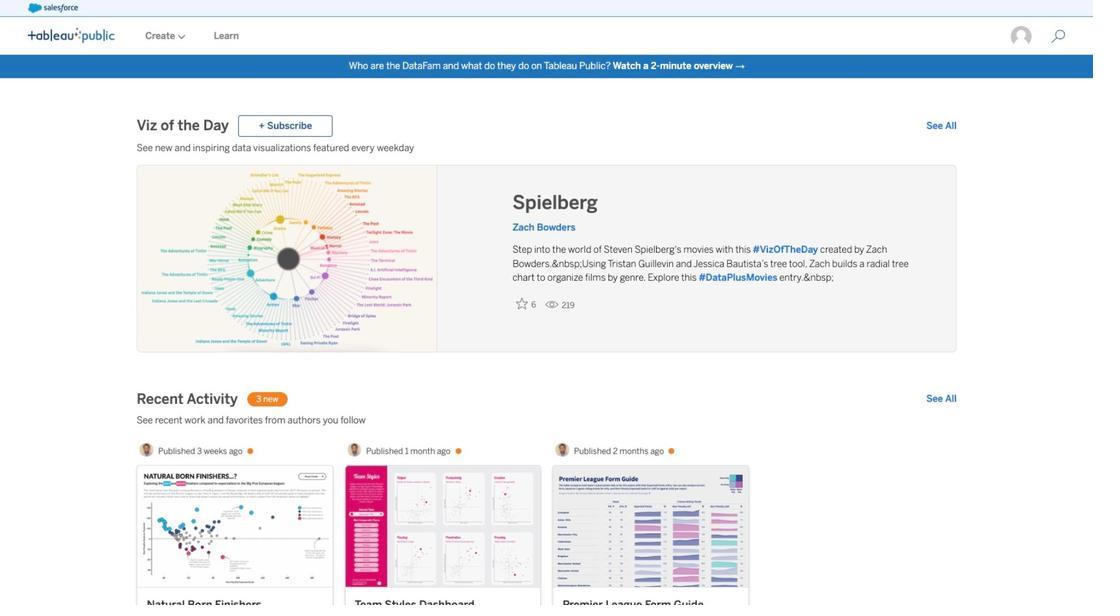 Task type: locate. For each thing, give the bounding box(es) containing it.
logo image
[[28, 28, 115, 43]]

see new and inspiring data visualizations featured every weekday element
[[137, 141, 958, 156]]

Add Favorite button
[[513, 294, 541, 313]]

ben norland image
[[556, 443, 570, 457]]

0 horizontal spatial workbook thumbnail image
[[137, 466, 333, 587]]

2 ben norland image from the left
[[348, 443, 362, 457]]

1 horizontal spatial workbook thumbnail image
[[346, 466, 541, 587]]

go to search image
[[1038, 29, 1080, 43]]

viz of the day heading
[[137, 117, 229, 136]]

workbook thumbnail image
[[137, 466, 333, 587], [346, 466, 541, 587], [554, 466, 749, 587]]

gary.orlando image
[[1011, 25, 1033, 48]]

2 workbook thumbnail image from the left
[[346, 466, 541, 587]]

ben norland image
[[140, 443, 154, 457], [348, 443, 362, 457]]

1 ben norland image from the left
[[140, 443, 154, 457]]

1 horizontal spatial ben norland image
[[348, 443, 362, 457]]

0 horizontal spatial ben norland image
[[140, 443, 154, 457]]

see recent work and favorites from authors you follow element
[[137, 413, 958, 428]]

2 horizontal spatial workbook thumbnail image
[[554, 466, 749, 587]]

ben norland image for second workbook thumbnail from right
[[348, 443, 362, 457]]



Task type: vqa. For each thing, say whether or not it's contained in the screenshot.
Sheet 1
no



Task type: describe. For each thing, give the bounding box(es) containing it.
add favorite image
[[516, 298, 528, 310]]

1 workbook thumbnail image from the left
[[137, 466, 333, 587]]

tableau public viz of the day image
[[137, 166, 438, 353]]

3 workbook thumbnail image from the left
[[554, 466, 749, 587]]

salesforce logo image
[[28, 4, 78, 13]]

recent activity heading
[[137, 390, 238, 409]]

ben norland image for 3rd workbook thumbnail from the right
[[140, 443, 154, 457]]

see all viz of the day element
[[927, 119, 958, 133]]

see all recent activity element
[[927, 392, 958, 406]]

create image
[[175, 34, 186, 39]]



